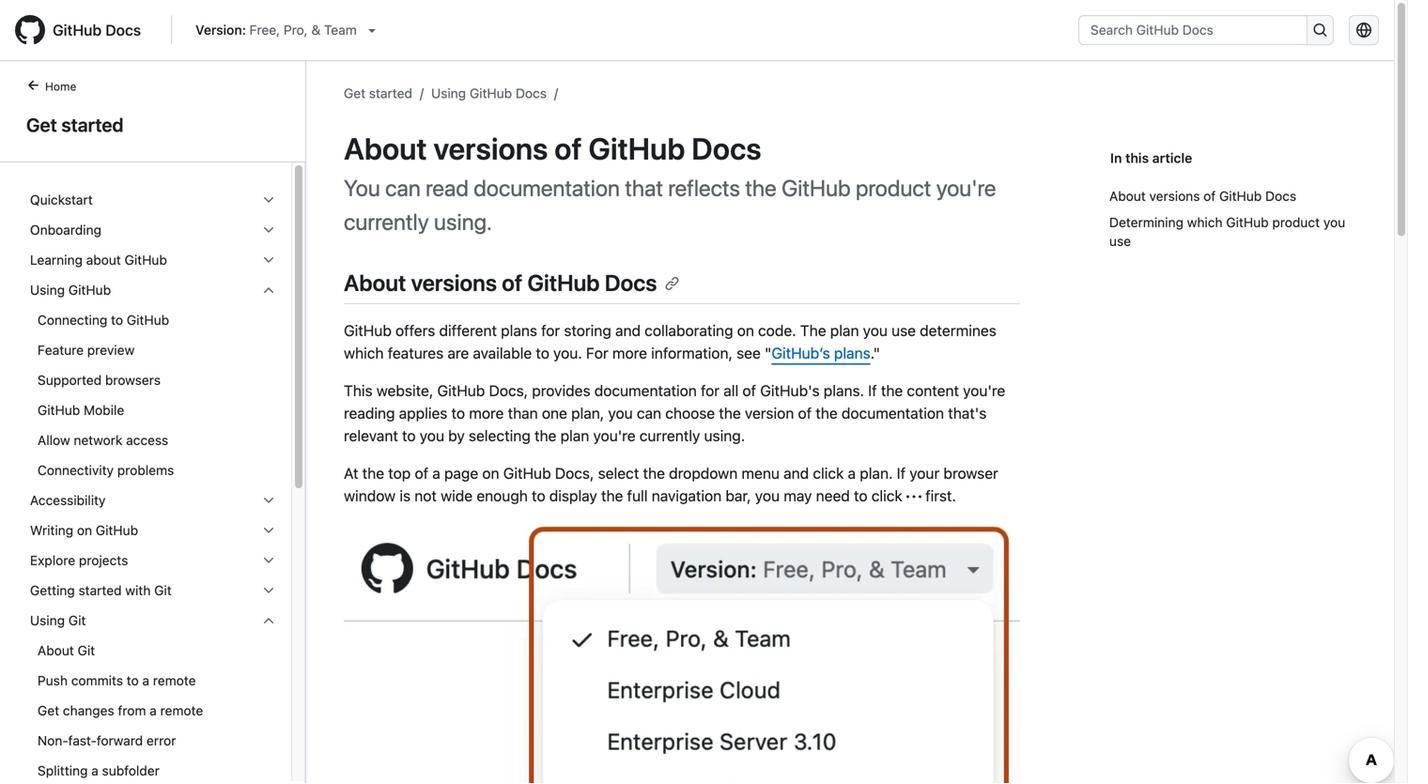Task type: locate. For each thing, give the bounding box(es) containing it.
0 vertical spatial which
[[1187, 215, 1223, 230]]

which up "this" on the left of the page
[[344, 345, 384, 362]]

remote
[[153, 673, 196, 689], [160, 703, 203, 719]]

docs
[[105, 21, 141, 39], [516, 86, 547, 101], [692, 131, 762, 166], [1266, 188, 1297, 204], [605, 270, 657, 296]]

non-fast-forward error link
[[23, 726, 284, 756]]

non-
[[38, 733, 68, 749]]

preview
[[87, 343, 135, 358]]

1 vertical spatial git
[[68, 613, 86, 629]]

navigation
[[652, 487, 722, 505]]

/ left "using github docs" 'link'
[[420, 86, 424, 101]]

0 horizontal spatial click
[[813, 465, 844, 483]]

1 vertical spatial currently
[[640, 427, 700, 445]]

1 vertical spatial on
[[482, 465, 499, 483]]

writing
[[30, 523, 73, 538]]

github inside writing on github dropdown button
[[96, 523, 138, 538]]

product inside you can read documentation that reflects the github product you're currently using.
[[856, 175, 932, 201]]

2 vertical spatial started
[[78, 583, 122, 599]]

and right the "storing" on the left
[[615, 322, 641, 340]]

0 horizontal spatial plan
[[561, 427, 589, 445]]

github mobile link
[[23, 396, 284, 426]]

reading
[[344, 405, 395, 423]]

using github docs link
[[431, 86, 547, 101]]

0 horizontal spatial plans
[[501, 322, 537, 340]]

you
[[1324, 215, 1346, 230], [863, 322, 888, 340], [608, 405, 633, 423], [420, 427, 444, 445], [755, 487, 780, 505]]

1 horizontal spatial and
[[784, 465, 809, 483]]

and inside github offers different plans for storing and collaborating on code. the plan you use determines which features are available to you. for more information, see "
[[615, 322, 641, 340]]

0 horizontal spatial /
[[420, 86, 424, 101]]

splitting
[[38, 763, 88, 779]]

in
[[1111, 150, 1122, 166]]

0 vertical spatial and
[[615, 322, 641, 340]]

if left your
[[897, 465, 906, 483]]

using git element containing about git
[[15, 636, 291, 784]]

0 vertical spatial using
[[431, 86, 466, 101]]

get started / using github docs /
[[344, 86, 558, 101]]

2 sc 9kayk9 0 image from the top
[[261, 223, 276, 238]]

started down the projects
[[78, 583, 122, 599]]

this website, github docs, provides documentation for all of github's plans. if the content you're reading applies to more than one plan, you can choose the version of the documentation that's relevant to you by selecting the plan you're currently using.
[[344, 382, 1006, 445]]

0 vertical spatial started
[[369, 86, 412, 101]]

git inside "dropdown button"
[[154, 583, 172, 599]]

can left choose on the bottom of the page
[[637, 405, 662, 423]]

1 using github element from the top
[[15, 275, 291, 486]]

0 horizontal spatial which
[[344, 345, 384, 362]]

onboarding
[[30, 222, 101, 238]]

a left 'page' on the bottom of the page
[[433, 465, 441, 483]]

that
[[625, 175, 663, 201]]

about versions of github docs link up different
[[344, 270, 680, 296]]

github inside connecting to github link
[[127, 312, 169, 328]]

the right reflects at the top of page
[[745, 175, 777, 201]]

the down select
[[601, 487, 623, 505]]

in this article element
[[1111, 148, 1357, 168]]

started inside "dropdown button"
[[78, 583, 122, 599]]

0 vertical spatial docs,
[[489, 382, 528, 400]]

click down 'plan.'
[[872, 487, 903, 505]]

for left all
[[701, 382, 720, 400]]

1 vertical spatial documentation
[[595, 382, 697, 400]]

if inside at the top of a page on github docs, select the dropdown menu and click a plan. if your browser window is not wide enough to display the full navigation bar, you may need to click
[[897, 465, 906, 483]]

7 sc 9kayk9 0 image from the top
[[261, 584, 276, 599]]

about versions of github docs up different
[[344, 270, 657, 296]]

get down the team at left top
[[344, 86, 366, 101]]

the
[[800, 322, 827, 340]]

explore projects button
[[23, 546, 284, 576]]

website,
[[377, 382, 433, 400]]

can
[[385, 175, 421, 201], [637, 405, 662, 423]]

plan up github's plans ."
[[830, 322, 859, 340]]

the inside you can read documentation that reflects the github product you're currently using.
[[745, 175, 777, 201]]

remote inside 'link'
[[160, 703, 203, 719]]

of inside at the top of a page on github docs, select the dropdown menu and click a plan. if your browser window is not wide enough to display the full navigation bar, you may need to click
[[415, 465, 429, 483]]

sc 9kayk9 0 image inside 'getting started with git' "dropdown button"
[[261, 584, 276, 599]]

0 vertical spatial documentation
[[474, 175, 620, 201]]

None search field
[[1079, 15, 1334, 45]]

to left you.
[[536, 345, 550, 362]]

4 sc 9kayk9 0 image from the top
[[261, 493, 276, 508]]

versions up different
[[411, 270, 497, 296]]

1 sc 9kayk9 0 image from the top
[[261, 193, 276, 208]]

1 vertical spatial started
[[61, 114, 124, 136]]

3 sc 9kayk9 0 image from the top
[[261, 283, 276, 298]]

git
[[154, 583, 172, 599], [68, 613, 86, 629], [78, 643, 95, 659]]

plan inside 'this website, github docs, provides documentation for all of github's plans. if the content you're reading applies to more than one plan, you can choose the version of the documentation that's relevant to you by selecting the plan you're currently using.'
[[561, 427, 589, 445]]

get
[[344, 86, 366, 101], [26, 114, 57, 136], [38, 703, 59, 719]]

0 vertical spatial plan
[[830, 322, 859, 340]]

1 horizontal spatial which
[[1187, 215, 1223, 230]]

writing on github
[[30, 523, 138, 538]]

0 horizontal spatial can
[[385, 175, 421, 201]]

0 horizontal spatial docs,
[[489, 382, 528, 400]]

quickstart button
[[23, 185, 284, 215]]

git for about git
[[78, 643, 95, 659]]

if right plans.
[[868, 382, 877, 400]]

1 horizontal spatial /
[[554, 86, 558, 101]]

a right the from at left
[[150, 703, 157, 719]]

using. inside 'this website, github docs, provides documentation for all of github's plans. if the content you're reading applies to more than one plan, you can choose the version of the documentation that's relevant to you by selecting the plan you're currently using.'
[[704, 427, 745, 445]]

1 horizontal spatial for
[[701, 382, 720, 400]]

1 vertical spatial get started link
[[23, 111, 283, 139]]

0 vertical spatial remote
[[153, 673, 196, 689]]

0 vertical spatial on
[[737, 322, 754, 340]]

1 horizontal spatial currently
[[640, 427, 700, 445]]

about versions of github docs link up determining which github product you use
[[1110, 183, 1349, 210]]

0 vertical spatial using.
[[434, 209, 492, 235]]

features
[[388, 345, 444, 362]]

2 using git element from the top
[[15, 636, 291, 784]]

2 vertical spatial versions
[[411, 270, 497, 296]]

use left 'determines'
[[892, 322, 916, 340]]

git up the about git
[[68, 613, 86, 629]]

get started link down triangle down icon
[[344, 86, 412, 101]]

sc 9kayk9 0 image inside the explore projects dropdown button
[[261, 553, 276, 569]]

0 vertical spatial for
[[541, 322, 560, 340]]

learning about github button
[[23, 245, 284, 275]]

get down home
[[26, 114, 57, 136]]

0 horizontal spatial currently
[[344, 209, 429, 235]]

git inside "link"
[[78, 643, 95, 659]]

0 horizontal spatial more
[[469, 405, 504, 423]]

sc 9kayk9 0 image
[[261, 193, 276, 208], [261, 223, 276, 238], [261, 283, 276, 298], [261, 493, 276, 508], [261, 523, 276, 538], [261, 553, 276, 569], [261, 584, 276, 599], [261, 614, 276, 629]]

2 vertical spatial git
[[78, 643, 95, 659]]

determining
[[1110, 215, 1184, 230]]

github inside learning about github dropdown button
[[125, 252, 167, 268]]

plans up available
[[501, 322, 537, 340]]

0 horizontal spatial using.
[[434, 209, 492, 235]]

more up selecting
[[469, 405, 504, 423]]

learning about github
[[30, 252, 167, 268]]

1 vertical spatial get
[[26, 114, 57, 136]]

using inside dropdown button
[[30, 613, 65, 629]]

1 vertical spatial which
[[344, 345, 384, 362]]

0 vertical spatial click
[[813, 465, 844, 483]]

use inside determining which github product you use
[[1110, 234, 1131, 249]]

sc 9kayk9 0 image inside using github dropdown button
[[261, 283, 276, 298]]

the down all
[[719, 405, 741, 423]]

provides
[[532, 382, 591, 400]]

1 vertical spatial for
[[701, 382, 720, 400]]

on inside at the top of a page on github docs, select the dropdown menu and click a plan. if your browser window is not wide enough to display the full navigation bar, you may need to click
[[482, 465, 499, 483]]

0 vertical spatial about versions of github docs link
[[1110, 183, 1349, 210]]

8 sc 9kayk9 0 image from the top
[[261, 614, 276, 629]]

1 vertical spatial if
[[897, 465, 906, 483]]

team
[[324, 22, 357, 38]]

tooltip
[[1334, 724, 1372, 761]]

using github element containing connecting to github
[[15, 305, 291, 486]]

1 horizontal spatial can
[[637, 405, 662, 423]]

about
[[344, 131, 427, 166], [1110, 188, 1146, 204], [344, 270, 406, 296], [38, 643, 74, 659]]

0 vertical spatial currently
[[344, 209, 429, 235]]

docs,
[[489, 382, 528, 400], [555, 465, 594, 483]]

1 vertical spatial use
[[892, 322, 916, 340]]

that's
[[948, 405, 987, 423]]

the down plans.
[[816, 405, 838, 423]]

2 using github element from the top
[[15, 305, 291, 486]]

connectivity
[[38, 463, 114, 478]]

0 vertical spatial can
[[385, 175, 421, 201]]

dropdown
[[669, 465, 738, 483]]

1 horizontal spatial more
[[613, 345, 647, 362]]

sc 9kayk9 0 image inside using git dropdown button
[[261, 614, 276, 629]]

menu
[[742, 465, 780, 483]]

1 vertical spatial more
[[469, 405, 504, 423]]

1 vertical spatial about versions of github docs link
[[344, 270, 680, 296]]

1 vertical spatial remote
[[160, 703, 203, 719]]

you inside github offers different plans for storing and collaborating on code. the plan you use determines which features are available to you. for more information, see "
[[863, 322, 888, 340]]

documentation
[[474, 175, 620, 201], [595, 382, 697, 400], [842, 405, 944, 423]]

select language: current language is english image
[[1357, 23, 1372, 38]]

1 vertical spatial docs,
[[555, 465, 594, 483]]

1 horizontal spatial product
[[1273, 215, 1320, 230]]

a right splitting
[[91, 763, 98, 779]]

versions
[[434, 131, 548, 166], [1150, 188, 1200, 204], [411, 270, 497, 296]]

0 vertical spatial plans
[[501, 322, 537, 340]]

0 vertical spatial git
[[154, 583, 172, 599]]

using github button
[[23, 275, 284, 305]]

about versions of github docs up determining which github product you use
[[1110, 188, 1297, 204]]

0 vertical spatial product
[[856, 175, 932, 201]]

on
[[737, 322, 754, 340], [482, 465, 499, 483], [77, 523, 92, 538]]

0 vertical spatial if
[[868, 382, 877, 400]]

."
[[871, 345, 880, 362]]

started
[[369, 86, 412, 101], [61, 114, 124, 136], [78, 583, 122, 599]]

0 horizontal spatial use
[[892, 322, 916, 340]]

0 horizontal spatial product
[[856, 175, 932, 201]]

docs, inside 'this website, github docs, provides documentation for all of github's plans. if the content you're reading applies to more than one plan, you can choose the version of the documentation that's relevant to you by selecting the plan you're currently using.'
[[489, 382, 528, 400]]

plan.
[[860, 465, 893, 483]]

to up the from at left
[[127, 673, 139, 689]]

git up commits
[[78, 643, 95, 659]]

choose
[[666, 405, 715, 423]]

remote for get changes from a remote
[[160, 703, 203, 719]]

1 vertical spatial and
[[784, 465, 809, 483]]

get inside 'link'
[[38, 703, 59, 719]]

using git element
[[15, 606, 291, 784], [15, 636, 291, 784]]

sc 9kayk9 0 image inside accessibility dropdown button
[[261, 493, 276, 508]]

about git
[[38, 643, 95, 659]]

git for using git
[[68, 613, 86, 629]]

1 vertical spatial product
[[1273, 215, 1320, 230]]

network
[[74, 433, 123, 448]]

about down using git
[[38, 643, 74, 659]]

1 horizontal spatial if
[[897, 465, 906, 483]]

to down 'plan.'
[[854, 487, 868, 505]]

0 horizontal spatial if
[[868, 382, 877, 400]]

git right with
[[154, 583, 172, 599]]

a down "about git" "link"
[[142, 673, 149, 689]]

sc 9kayk9 0 image for using github
[[261, 283, 276, 298]]

can inside you can read documentation that reflects the github product you're currently using.
[[385, 175, 421, 201]]

github inside github docs link
[[53, 21, 102, 39]]

1 horizontal spatial use
[[1110, 234, 1131, 249]]

github docs link
[[15, 15, 156, 45]]

more right "for"
[[613, 345, 647, 362]]

connectivity problems link
[[23, 456, 284, 486]]

github inside github offers different plans for storing and collaborating on code. the plan you use determines which features are available to you. for more information, see "
[[344, 322, 392, 340]]

get started link up quickstart dropdown button
[[23, 111, 283, 139]]

plans
[[501, 322, 537, 340], [834, 345, 871, 362]]

about versions of github docs down "using github docs" 'link'
[[344, 131, 762, 166]]

you
[[344, 175, 380, 201]]

2 vertical spatial about versions of github docs
[[344, 270, 657, 296]]

started for get started
[[61, 114, 124, 136]]

can right 'you'
[[385, 175, 421, 201]]

0 vertical spatial more
[[613, 345, 647, 362]]

using.
[[434, 209, 492, 235], [704, 427, 745, 445]]

for up you.
[[541, 322, 560, 340]]

problems
[[117, 463, 174, 478]]

docs, up display
[[555, 465, 594, 483]]

allow network access
[[38, 433, 168, 448]]

0 vertical spatial you're
[[937, 175, 996, 201]]

sc 9kayk9 0 image inside quickstart dropdown button
[[261, 193, 276, 208]]

and
[[615, 322, 641, 340], [784, 465, 809, 483]]

for inside github offers different plans for storing and collaborating on code. the plan you use determines which features are available to you. for more information, see "
[[541, 322, 560, 340]]

1 vertical spatial you're
[[963, 382, 1006, 400]]

started down triangle down icon
[[369, 86, 412, 101]]

0 horizontal spatial and
[[615, 322, 641, 340]]

get for get started / using github docs /
[[344, 86, 366, 101]]

github's plans link
[[772, 345, 871, 362]]

1 vertical spatial using
[[30, 282, 65, 298]]

on up 'see' at the right
[[737, 322, 754, 340]]

about versions of github docs link
[[1110, 183, 1349, 210], [344, 270, 680, 296]]

using git button
[[23, 606, 284, 636]]

which right determining
[[1187, 215, 1223, 230]]

a inside splitting a subfolder "link"
[[91, 763, 98, 779]]

you're
[[937, 175, 996, 201], [963, 382, 1006, 400], [593, 427, 636, 445]]

1 horizontal spatial using.
[[704, 427, 745, 445]]

versions down "using github docs" 'link'
[[434, 131, 548, 166]]

1 vertical spatial using.
[[704, 427, 745, 445]]

1 horizontal spatial plan
[[830, 322, 859, 340]]

access
[[126, 433, 168, 448]]

versions down article
[[1150, 188, 1200, 204]]

github inside using github dropdown button
[[68, 282, 111, 298]]

product inside determining which github product you use
[[1273, 215, 1320, 230]]

0 vertical spatial get
[[344, 86, 366, 101]]

1 vertical spatial plans
[[834, 345, 871, 362]]

using github element
[[15, 275, 291, 486], [15, 305, 291, 486]]

on inside github offers different plans for storing and collaborating on code. the plan you use determines which features are available to you. for more information, see "
[[737, 322, 754, 340]]

if inside 'this website, github docs, provides documentation for all of github's plans. if the content you're reading applies to more than one plan, you can choose the version of the documentation that's relevant to you by selecting the plan you're currently using.'
[[868, 382, 877, 400]]

2 vertical spatial using
[[30, 613, 65, 629]]

remote up error
[[160, 703, 203, 719]]

git inside dropdown button
[[68, 613, 86, 629]]

sc 9kayk9 0 image for explore projects
[[261, 553, 276, 569]]

0 vertical spatial about versions of github docs
[[344, 131, 762, 166]]

1 using git element from the top
[[15, 606, 291, 784]]

1 vertical spatial can
[[637, 405, 662, 423]]

click up need
[[813, 465, 844, 483]]

currently
[[344, 209, 429, 235], [640, 427, 700, 445]]

this
[[344, 382, 373, 400]]

5 sc 9kayk9 0 image from the top
[[261, 523, 276, 538]]

/ right "using github docs" 'link'
[[554, 86, 558, 101]]

docs, up than
[[489, 382, 528, 400]]

1 horizontal spatial on
[[482, 465, 499, 483]]

using inside dropdown button
[[30, 282, 65, 298]]

started for getting started with git
[[78, 583, 122, 599]]

1 horizontal spatial docs,
[[555, 465, 594, 483]]

0 horizontal spatial for
[[541, 322, 560, 340]]

1 horizontal spatial get started link
[[344, 86, 412, 101]]

using. down choose on the bottom of the page
[[704, 427, 745, 445]]

using
[[431, 86, 466, 101], [30, 282, 65, 298], [30, 613, 65, 629]]

remote down "about git" "link"
[[153, 673, 196, 689]]

1 horizontal spatial about versions of github docs link
[[1110, 183, 1349, 210]]

using. down the read
[[434, 209, 492, 235]]

mobile
[[84, 403, 124, 418]]

on up enough
[[482, 465, 499, 483]]

1 horizontal spatial plans
[[834, 345, 871, 362]]

to up preview
[[111, 312, 123, 328]]

of
[[555, 131, 582, 166], [1204, 188, 1216, 204], [502, 270, 523, 296], [743, 382, 756, 400], [798, 405, 812, 423], [415, 465, 429, 483]]

home
[[45, 80, 76, 93]]

you inside determining which github product you use
[[1324, 215, 1346, 230]]

1 vertical spatial plan
[[561, 427, 589, 445]]

0 vertical spatial use
[[1110, 234, 1131, 249]]

this
[[1126, 150, 1149, 166]]

one
[[542, 405, 567, 423]]

currently down choose on the bottom of the page
[[640, 427, 700, 445]]

plans up plans.
[[834, 345, 871, 362]]

plan inside github offers different plans for storing and collaborating on code. the plan you use determines which features are available to you. for more information, see "
[[830, 322, 859, 340]]

0 horizontal spatial get started link
[[23, 111, 283, 139]]

get started
[[26, 114, 124, 136]]

for
[[586, 345, 609, 362]]

about inside "link"
[[38, 643, 74, 659]]

0 horizontal spatial on
[[77, 523, 92, 538]]

2 horizontal spatial on
[[737, 322, 754, 340]]

getting
[[30, 583, 75, 599]]

on up the explore projects
[[77, 523, 92, 538]]

1 vertical spatial click
[[872, 487, 903, 505]]

plan down plan,
[[561, 427, 589, 445]]

sc 9kayk9 0 image inside writing on github dropdown button
[[261, 523, 276, 538]]

get down push
[[38, 703, 59, 719]]

sc 9kayk9 0 image inside onboarding dropdown button
[[261, 223, 276, 238]]

started down home link
[[61, 114, 124, 136]]

to down applies
[[402, 427, 416, 445]]

2 vertical spatial get
[[38, 703, 59, 719]]

changes
[[63, 703, 114, 719]]

currently down 'you'
[[344, 209, 429, 235]]

read
[[426, 175, 469, 201]]

2 vertical spatial on
[[77, 523, 92, 538]]

6 sc 9kayk9 0 image from the top
[[261, 553, 276, 569]]

more inside github offers different plans for storing and collaborating on code. the plan you use determines which features are available to you. for more information, see "
[[613, 345, 647, 362]]

get started element
[[0, 76, 306, 784]]

use down determining
[[1110, 234, 1131, 249]]

fast-
[[68, 733, 97, 749]]

and up 'may' on the right bottom
[[784, 465, 809, 483]]

sc 9kayk9 0 image for accessibility
[[261, 493, 276, 508]]



Task type: vqa. For each thing, say whether or not it's contained in the screenshot.
and inside the the at the top of a page on github docs, select the dropdown menu and click a plan. if your browser window is not wide enough to display the full navigation bar, you may need to click
yes



Task type: describe. For each thing, give the bounding box(es) containing it.
splitting a subfolder
[[38, 763, 160, 779]]

at the top of a page on github docs, select the dropdown menu and click a plan. if your browser window is not wide enough to display the full navigation bar, you may need to click
[[344, 465, 999, 505]]

more inside 'this website, github docs, provides documentation for all of github's plans. if the content you're reading applies to more than one plan, you can choose the version of the documentation that's relevant to you by selecting the plan you're currently using.'
[[469, 405, 504, 423]]

documentation inside you can read documentation that reflects the github product you're currently using.
[[474, 175, 620, 201]]

using for connecting to github
[[30, 282, 65, 298]]

browser
[[944, 465, 999, 483]]

plans.
[[824, 382, 865, 400]]

subfolder
[[102, 763, 160, 779]]

different
[[439, 322, 497, 340]]

applies
[[399, 405, 448, 423]]

the up full
[[643, 465, 665, 483]]

browsers
[[105, 373, 161, 388]]

a left 'plan.'
[[848, 465, 856, 483]]

not
[[415, 487, 437, 505]]

content
[[907, 382, 959, 400]]

in this article
[[1111, 150, 1193, 166]]

display
[[550, 487, 597, 505]]

splitting a subfolder link
[[23, 756, 284, 784]]

collaborating
[[645, 322, 733, 340]]

sc 9kayk9 0 image for onboarding
[[261, 223, 276, 238]]

supported
[[38, 373, 102, 388]]

push commits to a remote link
[[23, 666, 284, 696]]

started for get started / using github docs /
[[369, 86, 412, 101]]

for inside 'this website, github docs, provides documentation for all of github's plans. if the content you're reading applies to more than one plan, you can choose the version of the documentation that's relevant to you by selecting the plan you're currently using.'
[[701, 382, 720, 400]]

1 vertical spatial about versions of github docs
[[1110, 188, 1297, 204]]

can inside 'this website, github docs, provides documentation for all of github's plans. if the content you're reading applies to more than one plan, you can choose the version of the documentation that's relevant to you by selecting the plan you're currently using.'
[[637, 405, 662, 423]]

get changes from a remote
[[38, 703, 203, 719]]

screenshot of the header of github docs. the "version" dropdown menu is expanded and highlighted with an orange outline. image
[[344, 523, 1020, 784]]

1 horizontal spatial click
[[872, 487, 903, 505]]

1 vertical spatial versions
[[1150, 188, 1200, 204]]

getting started with git
[[30, 583, 172, 599]]

about up determining
[[1110, 188, 1146, 204]]

0 vertical spatial get started link
[[344, 86, 412, 101]]

&
[[311, 22, 321, 38]]

push commits to a remote
[[38, 673, 196, 689]]

github inside 'this website, github docs, provides documentation for all of github's plans. if the content you're reading applies to more than one plan, you can choose the version of the documentation that's relevant to you by selecting the plan you're currently using.'
[[437, 382, 485, 400]]

using git element containing using git
[[15, 606, 291, 784]]

relevant
[[344, 427, 398, 445]]

remote for push commits to a remote
[[153, 673, 196, 689]]

connecting
[[38, 312, 107, 328]]

push
[[38, 673, 68, 689]]

which inside github offers different plans for storing and collaborating on code. the plan you use determines which features are available to you. for more information, see "
[[344, 345, 384, 362]]

by
[[448, 427, 465, 445]]

pro,
[[284, 22, 308, 38]]

github's
[[760, 382, 820, 400]]

sc 9kayk9 0 image for using git
[[261, 614, 276, 629]]

is
[[400, 487, 411, 505]]

free,
[[250, 22, 280, 38]]

a inside get changes from a remote 'link'
[[150, 703, 157, 719]]

github's
[[772, 345, 830, 362]]

article
[[1153, 150, 1193, 166]]

accessibility
[[30, 493, 106, 508]]

to inside using git element
[[127, 673, 139, 689]]

window
[[344, 487, 396, 505]]

explore
[[30, 553, 75, 569]]

storing
[[564, 322, 612, 340]]

you're inside you can read documentation that reflects the github product you're currently using.
[[937, 175, 996, 201]]

all
[[724, 382, 739, 400]]

github mobile
[[38, 403, 124, 418]]

the down one
[[535, 427, 557, 445]]

plans inside github offers different plans for storing and collaborating on code. the plan you use determines which features are available to you. for more information, see "
[[501, 322, 537, 340]]

information,
[[651, 345, 733, 362]]

top
[[388, 465, 411, 483]]

from
[[118, 703, 146, 719]]

2 vertical spatial you're
[[593, 427, 636, 445]]

which inside determining which github product you use
[[1187, 215, 1223, 230]]

scroll to top image
[[1346, 735, 1361, 750]]

Search GitHub Docs search field
[[1080, 16, 1307, 44]]

docs, inside at the top of a page on github docs, select the dropdown menu and click a plan. if your browser window is not wide enough to display the full navigation bar, you may need to click
[[555, 465, 594, 483]]

the right at
[[362, 465, 384, 483]]

use inside github offers different plans for storing and collaborating on code. the plan you use determines which features are available to you. for more information, see "
[[892, 322, 916, 340]]

triangle down image
[[364, 23, 379, 38]]

0 vertical spatial versions
[[434, 131, 548, 166]]

allow
[[38, 433, 70, 448]]

github inside determining which github product you use
[[1227, 215, 1269, 230]]

your
[[910, 465, 940, 483]]

currently inside you can read documentation that reflects the github product you're currently using.
[[344, 209, 429, 235]]

you inside at the top of a page on github docs, select the dropdown menu and click a plan. if your browser window is not wide enough to display the full navigation bar, you may need to click
[[755, 487, 780, 505]]

you can read documentation that reflects the github product you're currently using.
[[344, 175, 996, 235]]

explore projects
[[30, 553, 128, 569]]

version:
[[196, 22, 246, 38]]

github inside at the top of a page on github docs, select the dropdown menu and click a plan. if your browser window is not wide enough to display the full navigation bar, you may need to click
[[503, 465, 551, 483]]

0 horizontal spatial about versions of github docs link
[[344, 270, 680, 296]]

on inside dropdown button
[[77, 523, 92, 538]]

sc 9kayk9 0 image for writing on github
[[261, 523, 276, 538]]

"
[[765, 345, 772, 362]]

github inside about versions of github docs link
[[1220, 188, 1262, 204]]

at
[[344, 465, 358, 483]]

to inside github offers different plans for storing and collaborating on code. the plan you use determines which features are available to you. for more information, see "
[[536, 345, 550, 362]]

about up 'you'
[[344, 131, 427, 166]]

to up by
[[452, 405, 465, 423]]

feature preview link
[[23, 335, 284, 366]]

available
[[473, 345, 532, 362]]

non-fast-forward error
[[38, 733, 176, 749]]

version: free, pro, & team
[[196, 22, 357, 38]]

determining which github product you use
[[1110, 215, 1346, 249]]

error
[[147, 733, 176, 749]]

about git link
[[23, 636, 284, 666]]

quickstart
[[30, 192, 93, 208]]

version
[[745, 405, 794, 423]]

a inside push commits to a remote link
[[142, 673, 149, 689]]

get for get started
[[26, 114, 57, 136]]

the left content
[[881, 382, 903, 400]]

github inside you can read documentation that reflects the github product you're currently using.
[[782, 175, 851, 201]]

using git
[[30, 613, 86, 629]]

github inside github mobile 'link'
[[38, 403, 80, 418]]

using. inside you can read documentation that reflects the github product you're currently using.
[[434, 209, 492, 235]]

connectivity problems
[[38, 463, 174, 478]]

sc 9kayk9 0 image
[[261, 253, 276, 268]]

and inside at the top of a page on github docs, select the dropdown menu and click a plan. if your browser window is not wide enough to display the full navigation bar, you may need to click
[[784, 465, 809, 483]]

sc 9kayk9 0 image for quickstart
[[261, 193, 276, 208]]

with
[[125, 583, 151, 599]]

determines
[[920, 322, 997, 340]]

open menu bar image
[[907, 490, 922, 505]]

writing on github button
[[23, 516, 284, 546]]

feature preview
[[38, 343, 135, 358]]

using for about git
[[30, 613, 65, 629]]

to left display
[[532, 487, 546, 505]]

getting started with git button
[[23, 576, 284, 606]]

search image
[[1313, 23, 1328, 38]]

first.
[[922, 487, 956, 505]]

2 / from the left
[[554, 86, 558, 101]]

github offers different plans for storing and collaborating on code. the plan you use determines which features are available to you. for more information, see "
[[344, 322, 997, 362]]

2 vertical spatial documentation
[[842, 405, 944, 423]]

bar,
[[726, 487, 751, 505]]

may
[[784, 487, 812, 505]]

are
[[448, 345, 469, 362]]

1 / from the left
[[420, 86, 424, 101]]

sc 9kayk9 0 image for getting started with git
[[261, 584, 276, 599]]

using github element containing using github
[[15, 275, 291, 486]]

about up offers
[[344, 270, 406, 296]]

wide
[[441, 487, 473, 505]]

home link
[[19, 78, 106, 97]]

currently inside 'this website, github docs, provides documentation for all of github's plans. if the content you're reading applies to more than one plan, you can choose the version of the documentation that's relevant to you by selecting the plan you're currently using.'
[[640, 427, 700, 445]]

get for get changes from a remote
[[38, 703, 59, 719]]



